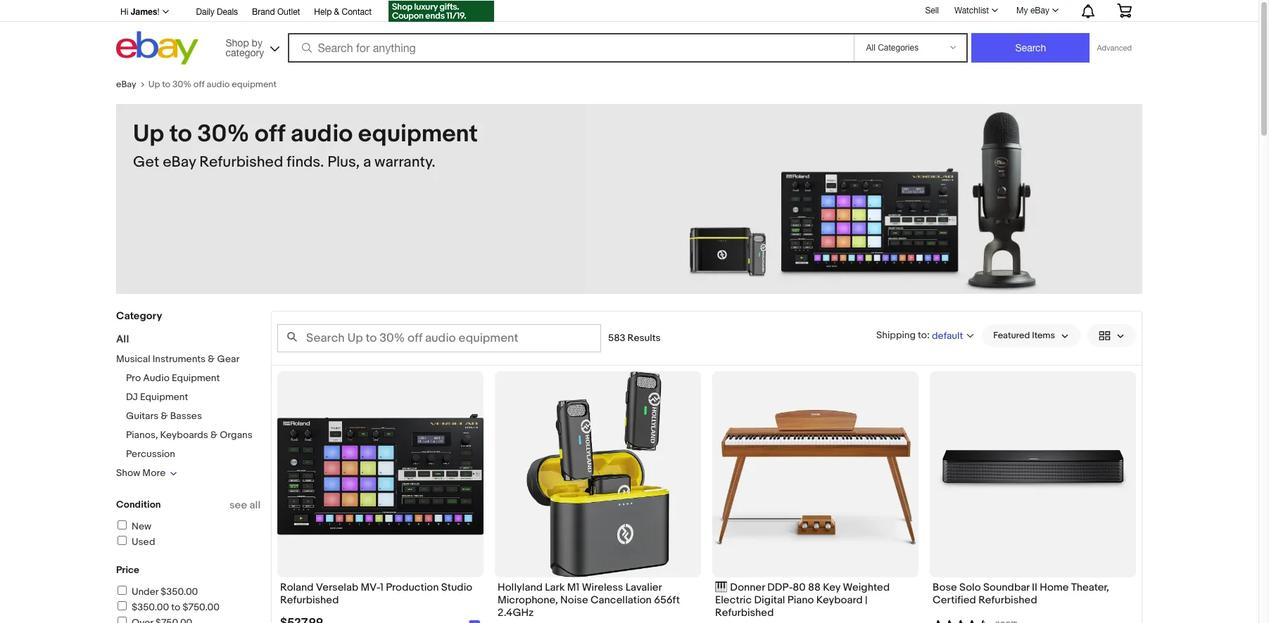 Task type: describe. For each thing, give the bounding box(es) containing it.
featured
[[994, 330, 1030, 341]]

to for up to 30% off audio equipment
[[162, 79, 170, 90]]

583
[[608, 332, 625, 344]]

[object undefined] image
[[469, 620, 481, 624]]

up to 30% off audio equipment
[[148, 79, 277, 90]]

off for up to 30% off audio equipment get ebay refurbished finds. plus, a warranty.
[[255, 120, 285, 149]]

pianos, keyboards & organs link
[[126, 430, 253, 441]]

Enter your search keyword text field
[[277, 325, 601, 353]]

$350.00 to $750.00 link
[[115, 602, 220, 614]]

up for up to 30% off audio equipment
[[148, 79, 160, 90]]

percussion link
[[126, 449, 175, 460]]

ii
[[1032, 582, 1038, 595]]

price
[[116, 565, 139, 577]]

to for shipping to : default
[[918, 329, 927, 341]]

see all button
[[230, 499, 261, 513]]

up to 30% off audio equipment get ebay refurbished finds. plus, a warranty.
[[133, 120, 478, 172]]

pro
[[126, 372, 141, 384]]

theater,
[[1072, 582, 1110, 595]]

lark
[[545, 582, 565, 595]]

used
[[132, 537, 155, 548]]

& left the organs
[[211, 430, 218, 441]]

studio
[[441, 582, 473, 595]]

new link
[[115, 521, 151, 533]]

hollyland lark m1 wireless lavalier microphone, noise cancellation 656ft 2.4ghz link
[[498, 582, 698, 624]]

view: gallery view image
[[1099, 328, 1125, 343]]

get
[[133, 153, 159, 172]]

weighted
[[843, 582, 890, 595]]

none submit inside shop by category banner
[[972, 33, 1090, 63]]

my
[[1017, 6, 1028, 15]]

new
[[132, 521, 151, 533]]

New checkbox
[[118, 521, 127, 530]]

& left gear in the bottom left of the page
[[208, 353, 215, 365]]

watchlist
[[955, 6, 989, 15]]

[object undefined] image
[[469, 621, 481, 624]]

Over $750.00 checkbox
[[118, 617, 127, 624]]

results
[[628, 332, 661, 344]]

default
[[932, 330, 963, 342]]

instruments
[[153, 353, 206, 365]]

equipment for up to 30% off audio equipment
[[232, 79, 277, 90]]

|
[[865, 594, 868, 608]]

featured items
[[994, 330, 1055, 341]]

mv-
[[361, 582, 380, 595]]

musical instruments & gear pro audio equipment dj equipment guitars & basses pianos, keyboards & organs percussion
[[116, 353, 253, 460]]

help
[[314, 7, 332, 17]]

solo
[[960, 582, 981, 595]]

30% for up to 30% off audio equipment get ebay refurbished finds. plus, a warranty.
[[197, 120, 249, 149]]

$350.00 to $750.00
[[132, 602, 220, 614]]

gear
[[217, 353, 240, 365]]

organs
[[220, 430, 253, 441]]

help & contact link
[[314, 5, 372, 20]]

refurbished inside the 🎹 donner ddp-80 88 key weighted electric digital piano keyboard | refurbished
[[715, 607, 774, 621]]

shop by category
[[226, 37, 264, 58]]

guitars & basses link
[[126, 410, 202, 422]]

& down dj equipment link
[[161, 410, 168, 422]]

verselab
[[316, 582, 358, 595]]

plus,
[[328, 153, 360, 172]]

donner
[[730, 582, 765, 595]]

shipping
[[877, 329, 916, 341]]

show more button
[[116, 468, 178, 479]]

condition
[[116, 499, 161, 511]]

category
[[116, 310, 162, 323]]

all
[[250, 499, 261, 513]]

keyboards
[[160, 430, 208, 441]]

up for up to 30% off audio equipment get ebay refurbished finds. plus, a warranty.
[[133, 120, 164, 149]]

piano
[[788, 594, 814, 608]]

Under $350.00 checkbox
[[118, 587, 127, 596]]

watchlist link
[[947, 2, 1005, 19]]

$750.00
[[183, 602, 220, 614]]

bose
[[933, 582, 957, 595]]

656ft
[[654, 594, 680, 608]]

🎹 donner ddp-80 88 key weighted electric digital piano keyboard | refurbished image
[[713, 372, 919, 578]]

2.4ghz
[[498, 607, 534, 621]]

pro audio equipment link
[[126, 372, 220, 384]]

to for $350.00 to $750.00
[[171, 602, 180, 614]]

off for up to 30% off audio equipment
[[193, 79, 205, 90]]

sell
[[925, 5, 939, 15]]

finds.
[[287, 153, 324, 172]]

Search for anything text field
[[290, 35, 852, 61]]

🎹
[[715, 582, 728, 595]]

under $350.00
[[132, 587, 198, 598]]

🎹 donner ddp-80 88 key weighted electric digital piano keyboard | refurbished
[[715, 582, 890, 621]]

sell link
[[919, 5, 946, 15]]

0 vertical spatial equipment
[[172, 372, 220, 384]]

wireless
[[582, 582, 623, 595]]

ebay inside 'link'
[[1031, 6, 1050, 15]]

electric
[[715, 594, 752, 608]]

more
[[142, 468, 166, 479]]

advanced
[[1097, 44, 1132, 52]]

refurbished inside up to 30% off audio equipment get ebay refurbished finds. plus, a warranty.
[[199, 153, 283, 172]]

roland verselab mv-1 production studio refurbished
[[280, 582, 473, 608]]

:
[[927, 329, 930, 341]]

hollyland
[[498, 582, 543, 595]]

pianos,
[[126, 430, 158, 441]]

featured items button
[[982, 325, 1081, 347]]

daily
[[196, 7, 215, 17]]

shipping to : default
[[877, 329, 963, 342]]

shop
[[226, 37, 249, 48]]



Task type: locate. For each thing, give the bounding box(es) containing it.
30% inside up to 30% off audio equipment get ebay refurbished finds. plus, a warranty.
[[197, 120, 249, 149]]

0 vertical spatial audio
[[207, 79, 230, 90]]

4.5 out of 5 stars image
[[933, 618, 989, 624]]

to inside the shipping to : default
[[918, 329, 927, 341]]

bose solo soundbar ii home theater, certified refurbished link
[[933, 582, 1134, 611]]

2 horizontal spatial ebay
[[1031, 6, 1050, 15]]

basses
[[170, 410, 202, 422]]

equipment
[[232, 79, 277, 90], [358, 120, 478, 149]]

home
[[1040, 582, 1069, 595]]

shop by category button
[[219, 31, 283, 62]]

under $350.00 link
[[115, 587, 198, 598]]

percussion
[[126, 449, 175, 460]]

warranty.
[[375, 153, 436, 172]]

hi james !
[[120, 6, 160, 17]]

noise
[[560, 594, 588, 608]]

show more
[[116, 468, 166, 479]]

& right help
[[334, 7, 339, 17]]

roland verselab mv-1 production studio refurbished image
[[277, 372, 484, 578]]

equipment inside up to 30% off audio equipment get ebay refurbished finds. plus, a warranty.
[[358, 120, 478, 149]]

0 horizontal spatial ebay
[[116, 79, 136, 90]]

a
[[363, 153, 371, 172]]

shop by category banner
[[113, 0, 1143, 68]]

lavalier
[[626, 582, 662, 595]]

daily deals link
[[196, 5, 238, 20]]

to inside up to 30% off audio equipment get ebay refurbished finds. plus, a warranty.
[[170, 120, 192, 149]]

$350.00
[[161, 587, 198, 598], [132, 602, 169, 614]]

outlet
[[277, 7, 300, 17]]

ebay link
[[116, 79, 148, 90]]

& inside account navigation
[[334, 7, 339, 17]]

hi
[[120, 7, 128, 17]]

off inside up to 30% off audio equipment get ebay refurbished finds. plus, a warranty.
[[255, 120, 285, 149]]

1 vertical spatial equipment
[[140, 391, 188, 403]]

production
[[386, 582, 439, 595]]

0 vertical spatial $350.00
[[161, 587, 198, 598]]

hollyland lark m1 wireless lavalier microphone, noise cancellation 656ft 2.4ghz
[[498, 582, 680, 621]]

account navigation
[[113, 0, 1143, 24]]

2 vertical spatial ebay
[[163, 153, 196, 172]]

by
[[252, 37, 263, 48]]

dj equipment link
[[126, 391, 188, 403]]

to for up to 30% off audio equipment get ebay refurbished finds. plus, a warranty.
[[170, 120, 192, 149]]

ebay
[[1031, 6, 1050, 15], [116, 79, 136, 90], [163, 153, 196, 172]]

audio inside up to 30% off audio equipment get ebay refurbished finds. plus, a warranty.
[[291, 120, 353, 149]]

contact
[[342, 7, 372, 17]]

to down under $350.00
[[171, 602, 180, 614]]

to
[[162, 79, 170, 90], [170, 120, 192, 149], [918, 329, 927, 341], [171, 602, 180, 614]]

30% right ebay link
[[172, 79, 191, 90]]

0 vertical spatial equipment
[[232, 79, 277, 90]]

bose solo soundbar ii home theater, certified refurbished image
[[930, 397, 1136, 552]]

m1
[[567, 582, 580, 595]]

category
[[226, 47, 264, 58]]

brand outlet
[[252, 7, 300, 17]]

roland verselab mv-1 production studio refurbished link
[[280, 582, 481, 611]]

roland
[[280, 582, 314, 595]]

1 vertical spatial 30%
[[197, 120, 249, 149]]

to right ebay link
[[162, 79, 170, 90]]

equipment for up to 30% off audio equipment get ebay refurbished finds. plus, a warranty.
[[358, 120, 478, 149]]

to left default
[[918, 329, 927, 341]]

🎹 donner ddp-80 88 key weighted electric digital piano keyboard | refurbished link
[[715, 582, 916, 624]]

ddp-
[[768, 582, 793, 595]]

keyboard
[[817, 594, 863, 608]]

$350.00 to $750.00 checkbox
[[118, 602, 127, 611]]

get the coupon image
[[389, 1, 494, 22]]

audio up finds.
[[291, 120, 353, 149]]

1 vertical spatial $350.00
[[132, 602, 169, 614]]

james
[[131, 6, 157, 17]]

0 vertical spatial 30%
[[172, 79, 191, 90]]

0 vertical spatial ebay
[[1031, 6, 1050, 15]]

1 horizontal spatial 30%
[[197, 120, 249, 149]]

ebay inside up to 30% off audio equipment get ebay refurbished finds. plus, a warranty.
[[163, 153, 196, 172]]

help & contact
[[314, 7, 372, 17]]

audio
[[207, 79, 230, 90], [291, 120, 353, 149]]

None submit
[[972, 33, 1090, 63]]

1 vertical spatial up
[[133, 120, 164, 149]]

certified
[[933, 594, 976, 608]]

$350.00 down 'under'
[[132, 602, 169, 614]]

0 vertical spatial off
[[193, 79, 205, 90]]

0 horizontal spatial off
[[193, 79, 205, 90]]

0 horizontal spatial audio
[[207, 79, 230, 90]]

advanced link
[[1090, 34, 1139, 62]]

refurbished inside roland verselab mv-1 production studio refurbished
[[280, 594, 339, 608]]

equipment down instruments
[[172, 372, 220, 384]]

1 vertical spatial off
[[255, 120, 285, 149]]

0 horizontal spatial equipment
[[232, 79, 277, 90]]

bose solo soundbar ii home theater, certified refurbished
[[933, 582, 1110, 608]]

items
[[1032, 330, 1055, 341]]

your shopping cart image
[[1117, 4, 1133, 18]]

to down up to 30% off audio equipment
[[170, 120, 192, 149]]

show
[[116, 468, 140, 479]]

musical
[[116, 353, 150, 365]]

1 horizontal spatial equipment
[[358, 120, 478, 149]]

equipment down category
[[232, 79, 277, 90]]

$350.00 up $350.00 to $750.00
[[161, 587, 198, 598]]

audio down category
[[207, 79, 230, 90]]

30% down up to 30% off audio equipment
[[197, 120, 249, 149]]

1 horizontal spatial off
[[255, 120, 285, 149]]

88
[[808, 582, 821, 595]]

microphone,
[[498, 594, 558, 608]]

audio for up to 30% off audio equipment get ebay refurbished finds. plus, a warranty.
[[291, 120, 353, 149]]

refurbished inside "bose solo soundbar ii home theater, certified refurbished"
[[979, 594, 1038, 608]]

brand
[[252, 7, 275, 17]]

audio for up to 30% off audio equipment
[[207, 79, 230, 90]]

0 vertical spatial up
[[148, 79, 160, 90]]

1 vertical spatial equipment
[[358, 120, 478, 149]]

key
[[823, 582, 841, 595]]

hollyland lark m1 wireless lavalier microphone, noise cancellation 656ft 2.4ghz image
[[527, 372, 669, 578]]

0 horizontal spatial 30%
[[172, 79, 191, 90]]

1 horizontal spatial audio
[[291, 120, 353, 149]]

off
[[193, 79, 205, 90], [255, 120, 285, 149]]

up inside up to 30% off audio equipment get ebay refurbished finds. plus, a warranty.
[[133, 120, 164, 149]]

guitars
[[126, 410, 159, 422]]

equipment up the warranty.
[[358, 120, 478, 149]]

1 vertical spatial audio
[[291, 120, 353, 149]]

1 vertical spatial ebay
[[116, 79, 136, 90]]

Used checkbox
[[118, 537, 127, 546]]

30% for up to 30% off audio equipment
[[172, 79, 191, 90]]

see all
[[230, 499, 261, 513]]

deals
[[217, 7, 238, 17]]

1
[[380, 582, 384, 595]]

!
[[157, 7, 160, 17]]

my ebay link
[[1009, 2, 1065, 19]]

cancellation
[[591, 594, 652, 608]]

80
[[793, 582, 806, 595]]

equipment up guitars & basses link
[[140, 391, 188, 403]]

1 horizontal spatial ebay
[[163, 153, 196, 172]]

my ebay
[[1017, 6, 1050, 15]]



Task type: vqa. For each thing, say whether or not it's contained in the screenshot.
first $ from left
no



